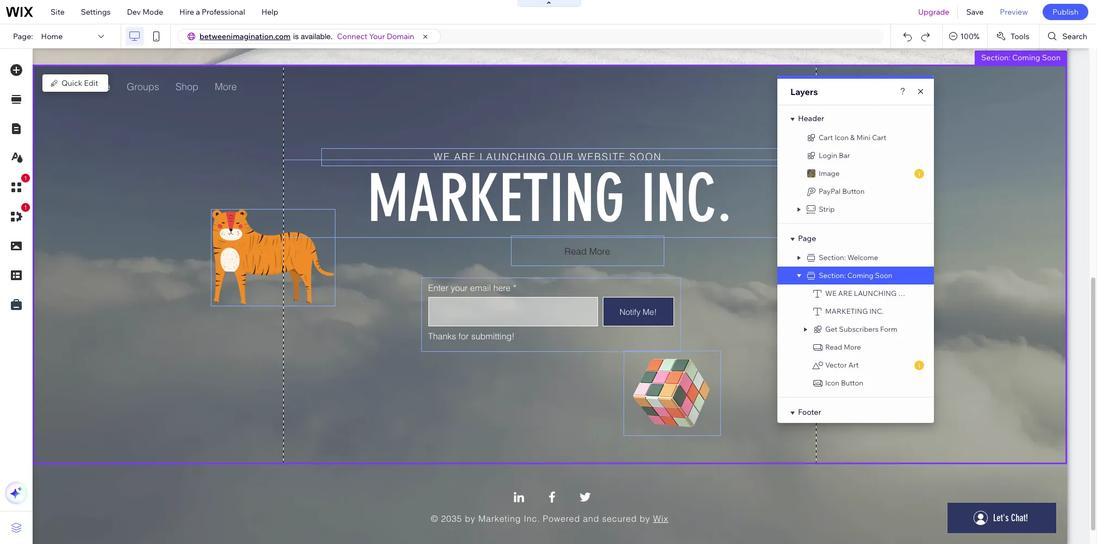 Task type: describe. For each thing, give the bounding box(es) containing it.
a
[[196, 7, 200, 17]]

edit
[[84, 78, 98, 88]]

100% button
[[943, 24, 988, 48]]

more
[[844, 343, 861, 352]]

settings
[[81, 7, 111, 17]]

preview button
[[992, 0, 1037, 24]]

hire a professional
[[180, 7, 245, 17]]

login bar
[[819, 151, 850, 160]]

0 vertical spatial icon
[[835, 133, 849, 142]]

hire
[[180, 7, 194, 17]]

tools
[[1011, 32, 1030, 41]]

marketing
[[826, 307, 868, 316]]

preview
[[1000, 7, 1028, 17]]

betweenimagination.com
[[200, 32, 291, 41]]

1 cart from the left
[[819, 133, 833, 142]]

is
[[293, 32, 299, 41]]

quick edit
[[61, 78, 98, 88]]

mini
[[857, 133, 871, 142]]

page
[[798, 234, 816, 244]]

strip
[[819, 205, 835, 214]]

button for paypal button
[[843, 187, 865, 196]]

help
[[262, 7, 278, 17]]

1 vertical spatial section:
[[819, 253, 846, 262]]

w...
[[916, 289, 928, 298]]

2 1 from the top
[[24, 204, 27, 211]]

home
[[41, 32, 63, 41]]

available.
[[301, 32, 333, 41]]

art
[[849, 361, 859, 370]]

search button
[[1040, 24, 1098, 48]]

0 vertical spatial coming
[[1013, 53, 1041, 63]]

0 horizontal spatial coming
[[848, 271, 874, 280]]

domain
[[387, 32, 414, 41]]

100%
[[961, 32, 980, 41]]

connect
[[337, 32, 368, 41]]

professional
[[202, 7, 245, 17]]

vector art
[[826, 361, 859, 370]]

2 cart from the left
[[872, 133, 887, 142]]

layers
[[791, 86, 818, 97]]

0 vertical spatial section:
[[982, 53, 1011, 63]]

header
[[798, 114, 825, 123]]

login
[[819, 151, 838, 160]]



Task type: vqa. For each thing, say whether or not it's contained in the screenshot.
PayPal
yes



Task type: locate. For each thing, give the bounding box(es) containing it.
1 horizontal spatial section: coming soon
[[982, 53, 1061, 63]]

icon
[[835, 133, 849, 142], [826, 379, 840, 388]]

0 vertical spatial 1 button
[[5, 174, 30, 199]]

section: up we
[[819, 271, 846, 280]]

section:
[[982, 53, 1011, 63], [819, 253, 846, 262], [819, 271, 846, 280]]

coming
[[1013, 53, 1041, 63], [848, 271, 874, 280]]

read
[[826, 343, 843, 352]]

1 horizontal spatial cart
[[872, 133, 887, 142]]

dev mode
[[127, 7, 163, 17]]

cart up login
[[819, 133, 833, 142]]

your
[[369, 32, 385, 41]]

0 vertical spatial section: coming soon
[[982, 53, 1061, 63]]

search
[[1063, 32, 1088, 41]]

1 vertical spatial icon
[[826, 379, 840, 388]]

we
[[826, 289, 837, 298]]

paypal
[[819, 187, 841, 196]]

1 vertical spatial button
[[841, 379, 864, 388]]

icon down vector
[[826, 379, 840, 388]]

1 button
[[5, 174, 30, 199], [5, 203, 30, 228]]

soon
[[1042, 53, 1061, 63], [875, 271, 893, 280]]

1 vertical spatial coming
[[848, 271, 874, 280]]

section: down tools button
[[982, 53, 1011, 63]]

button for icon button
[[841, 379, 864, 388]]

1 vertical spatial 1 button
[[5, 203, 30, 228]]

button
[[843, 187, 865, 196], [841, 379, 864, 388]]

0 vertical spatial 1
[[24, 175, 27, 182]]

section: left 'welcome'
[[819, 253, 846, 262]]

footer
[[798, 408, 822, 418]]

1
[[24, 175, 27, 182], [24, 204, 27, 211]]

section: coming soon down tools
[[982, 53, 1061, 63]]

2 1 button from the top
[[5, 203, 30, 228]]

paypal button
[[819, 187, 865, 196]]

button down art
[[841, 379, 864, 388]]

0 vertical spatial soon
[[1042, 53, 1061, 63]]

image
[[819, 169, 840, 178]]

1 vertical spatial soon
[[875, 271, 893, 280]]

section: coming soon down the section: welcome
[[819, 271, 893, 280]]

subscribers
[[839, 325, 879, 334]]

1 1 from the top
[[24, 175, 27, 182]]

launching
[[854, 289, 897, 298]]

is available. connect your domain
[[293, 32, 414, 41]]

publish
[[1053, 7, 1079, 17]]

save button
[[959, 0, 992, 24]]

soon down 'search' button
[[1042, 53, 1061, 63]]

1 1 button from the top
[[5, 174, 30, 199]]

0 horizontal spatial section: coming soon
[[819, 271, 893, 280]]

coming down 'welcome'
[[848, 271, 874, 280]]

we are launching our w...
[[826, 289, 928, 298]]

0 horizontal spatial cart
[[819, 133, 833, 142]]

section: welcome
[[819, 253, 879, 262]]

publish button
[[1043, 4, 1089, 20]]

get subscribers form
[[826, 325, 898, 334]]

our
[[899, 289, 914, 298]]

mode
[[143, 7, 163, 17]]

read more
[[826, 343, 861, 352]]

0 vertical spatial button
[[843, 187, 865, 196]]

inc.
[[870, 307, 884, 316]]

icon button
[[826, 379, 864, 388]]

icon left &
[[835, 133, 849, 142]]

button right paypal on the top right of the page
[[843, 187, 865, 196]]

are
[[839, 289, 853, 298]]

tools button
[[988, 24, 1040, 48]]

form
[[881, 325, 898, 334]]

marketing inc.
[[826, 307, 884, 316]]

0 horizontal spatial soon
[[875, 271, 893, 280]]

vector
[[826, 361, 847, 370]]

2 vertical spatial section:
[[819, 271, 846, 280]]

coming down tools
[[1013, 53, 1041, 63]]

bar
[[839, 151, 850, 160]]

save
[[967, 7, 984, 17]]

get
[[826, 325, 838, 334]]

welcome
[[848, 253, 879, 262]]

cart
[[819, 133, 833, 142], [872, 133, 887, 142]]

site
[[51, 7, 65, 17]]

1 horizontal spatial soon
[[1042, 53, 1061, 63]]

cart icon & mini cart
[[819, 133, 887, 142]]

section: coming soon
[[982, 53, 1061, 63], [819, 271, 893, 280]]

cart right the mini
[[872, 133, 887, 142]]

&
[[851, 133, 855, 142]]

dev
[[127, 7, 141, 17]]

1 vertical spatial section: coming soon
[[819, 271, 893, 280]]

soon up the 'we are launching our w...'
[[875, 271, 893, 280]]

1 vertical spatial 1
[[24, 204, 27, 211]]

upgrade
[[919, 7, 950, 17]]

1 horizontal spatial coming
[[1013, 53, 1041, 63]]

quick
[[61, 78, 82, 88]]



